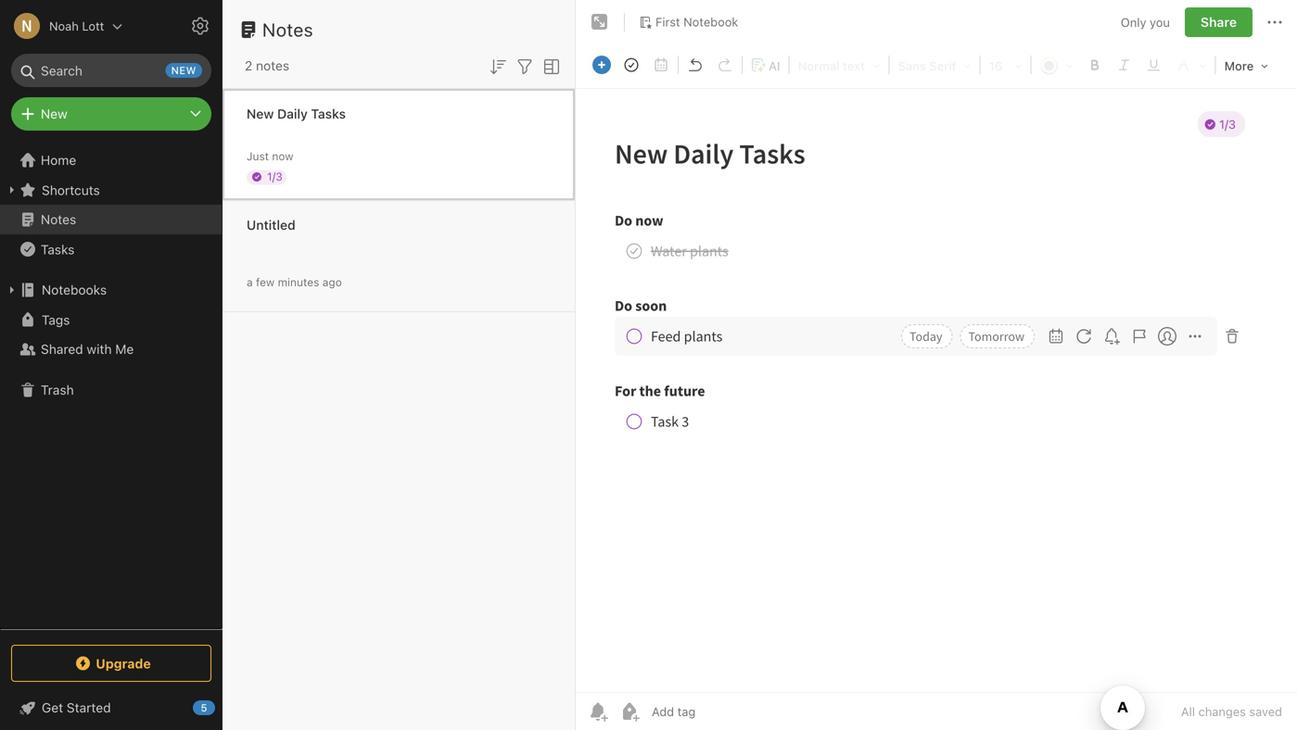 Task type: vqa. For each thing, say whether or not it's contained in the screenshot.
Get Started
yes



Task type: describe. For each thing, give the bounding box(es) containing it.
Account field
[[0, 7, 123, 45]]

new search field
[[24, 54, 202, 87]]

get
[[42, 700, 63, 716]]

me
[[115, 342, 134, 357]]

shared with me link
[[0, 335, 222, 364]]

Heading level field
[[791, 52, 887, 78]]

font family image
[[893, 53, 977, 77]]

noah
[[49, 19, 79, 33]]

2
[[245, 58, 252, 73]]

just
[[247, 150, 269, 163]]

notes link
[[0, 205, 222, 235]]

notes inside note list element
[[262, 19, 313, 40]]

noah lott
[[49, 19, 104, 33]]

share button
[[1185, 7, 1253, 37]]

you
[[1150, 15, 1170, 29]]

only you
[[1121, 15, 1170, 29]]

trash link
[[0, 376, 222, 405]]

heading level image
[[792, 53, 886, 77]]

changes
[[1198, 705, 1246, 719]]

notebooks link
[[0, 275, 222, 305]]

just now
[[247, 150, 294, 163]]

trash
[[41, 382, 74, 398]]

only
[[1121, 15, 1146, 29]]

Highlight field
[[1169, 52, 1213, 78]]

tasks button
[[0, 235, 222, 264]]

tags
[[42, 312, 70, 328]]

saved
[[1249, 705, 1282, 719]]

settings image
[[189, 15, 211, 37]]

with
[[87, 342, 112, 357]]

a
[[247, 276, 253, 289]]

first notebook button
[[632, 9, 745, 35]]

add tag image
[[618, 701, 641, 723]]

font color image
[[1034, 53, 1079, 77]]

new for new daily tasks
[[247, 106, 274, 121]]

tags button
[[0, 305, 222, 335]]

Add filters field
[[514, 54, 536, 78]]

tree containing home
[[0, 146, 223, 629]]

a few minutes ago
[[247, 276, 342, 289]]



Task type: locate. For each thing, give the bounding box(es) containing it.
2 notes
[[245, 58, 289, 73]]

shortcuts
[[42, 182, 100, 198]]

more
[[1224, 59, 1254, 73]]

tasks inside note list element
[[311, 106, 346, 121]]

upgrade button
[[11, 645, 211, 682]]

1 vertical spatial tasks
[[41, 242, 75, 257]]

0 vertical spatial tasks
[[311, 106, 346, 121]]

undo image
[[682, 52, 708, 78]]

note window element
[[576, 0, 1297, 731]]

ago
[[322, 276, 342, 289]]

Search text field
[[24, 54, 198, 87]]

new left daily
[[247, 106, 274, 121]]

tasks inside button
[[41, 242, 75, 257]]

first notebook
[[656, 15, 738, 29]]

Font color field
[[1033, 52, 1080, 78]]

new up home
[[41, 106, 67, 121]]

1 vertical spatial notes
[[41, 212, 76, 227]]

all changes saved
[[1181, 705, 1282, 719]]

0 vertical spatial notes
[[262, 19, 313, 40]]

1 horizontal spatial notes
[[262, 19, 313, 40]]

0 horizontal spatial tasks
[[41, 242, 75, 257]]

tasks
[[311, 106, 346, 121], [41, 242, 75, 257]]

note list element
[[223, 0, 576, 731]]

Help and Learning task checklist field
[[0, 694, 223, 723]]

Note Editor text field
[[576, 89, 1297, 693]]

new
[[171, 64, 197, 76]]

expand notebooks image
[[5, 283, 19, 298]]

Font family field
[[892, 52, 978, 78]]

notes down "shortcuts"
[[41, 212, 76, 227]]

notebook
[[683, 15, 738, 29]]

1/3
[[267, 170, 283, 183]]

all
[[1181, 705, 1195, 719]]

1 horizontal spatial tasks
[[311, 106, 346, 121]]

notebooks
[[42, 282, 107, 298]]

get started
[[42, 700, 111, 716]]

5
[[201, 702, 207, 714]]

shortcuts button
[[0, 175, 222, 205]]

new inside popup button
[[41, 106, 67, 121]]

add a reminder image
[[587, 701, 609, 723]]

2 new from the left
[[247, 106, 274, 121]]

tree
[[0, 146, 223, 629]]

new inside note list element
[[247, 106, 274, 121]]

untitled
[[247, 217, 295, 233]]

new for new
[[41, 106, 67, 121]]

few
[[256, 276, 275, 289]]

add filters image
[[514, 55, 536, 78]]

lott
[[82, 19, 104, 33]]

more actions image
[[1264, 11, 1286, 33]]

share
[[1201, 14, 1237, 30]]

Sort options field
[[487, 54, 509, 78]]

0 horizontal spatial notes
[[41, 212, 76, 227]]

first
[[656, 15, 680, 29]]

Add tag field
[[650, 704, 789, 720]]

More field
[[1218, 52, 1275, 79]]

tasks up the notebooks
[[41, 242, 75, 257]]

shared
[[41, 342, 83, 357]]

daily
[[277, 106, 308, 121]]

Font size field
[[982, 52, 1029, 78]]

minutes
[[278, 276, 319, 289]]

More actions field
[[1264, 7, 1286, 37]]

1 new from the left
[[41, 106, 67, 121]]

notes
[[262, 19, 313, 40], [41, 212, 76, 227]]

new
[[41, 106, 67, 121], [247, 106, 274, 121]]

highlight image
[[1170, 53, 1212, 77]]

now
[[272, 150, 294, 163]]

1 horizontal spatial new
[[247, 106, 274, 121]]

new daily tasks
[[247, 106, 346, 121]]

Insert field
[[588, 52, 616, 78]]

shared with me
[[41, 342, 134, 357]]

home link
[[0, 146, 223, 175]]

home
[[41, 153, 76, 168]]

tasks right daily
[[311, 106, 346, 121]]

click to collapse image
[[216, 696, 229, 719]]

upgrade
[[96, 656, 151, 672]]

View options field
[[536, 54, 563, 78]]

font size image
[[983, 53, 1028, 77]]

0 horizontal spatial new
[[41, 106, 67, 121]]

new button
[[11, 97, 211, 131]]

task image
[[618, 52, 644, 78]]

expand note image
[[589, 11, 611, 33]]

notes
[[256, 58, 289, 73]]

notes up notes
[[262, 19, 313, 40]]

started
[[67, 700, 111, 716]]



